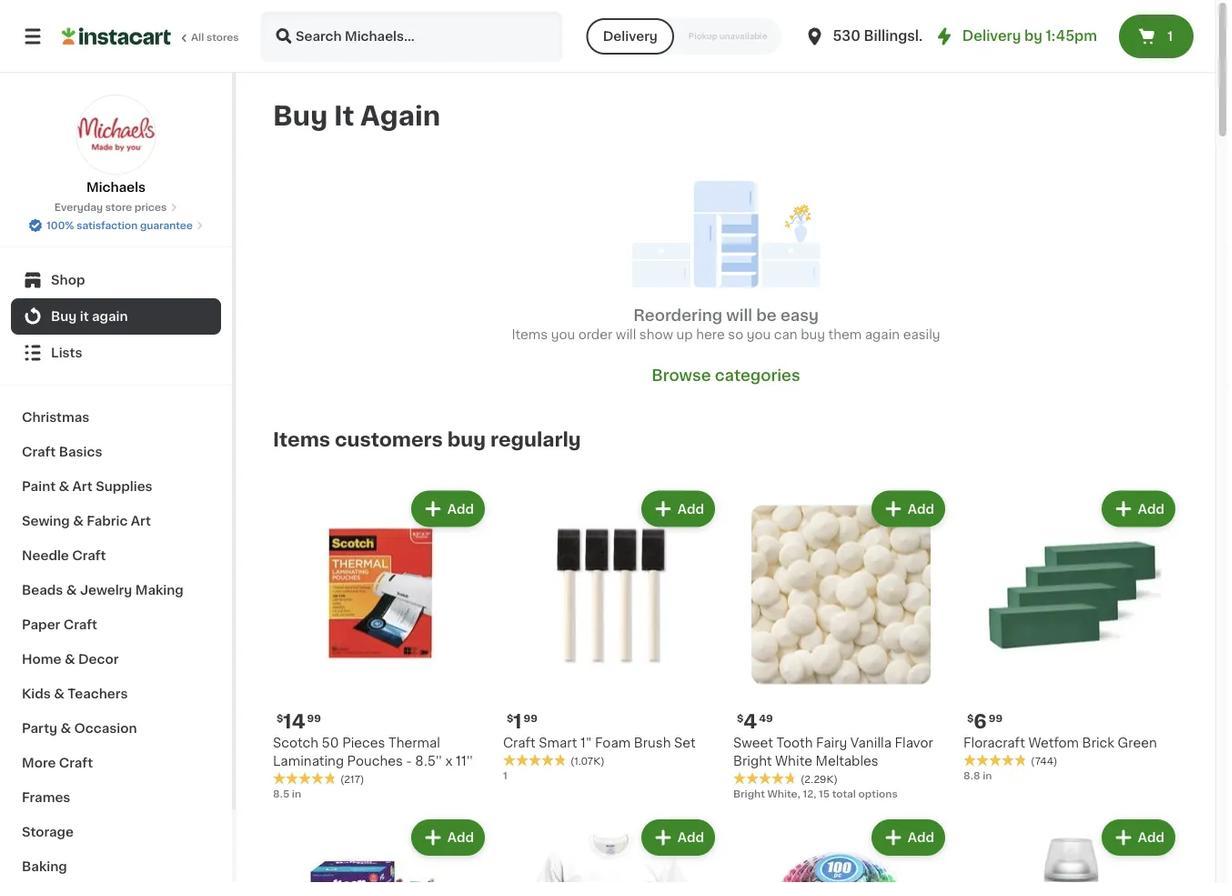 Task type: describe. For each thing, give the bounding box(es) containing it.
$ for 14
[[277, 714, 283, 724]]

2 bright from the top
[[734, 790, 765, 800]]

needle craft link
[[11, 539, 221, 574]]

buy inside reordering will be easy items you order will show up here so you can buy them again easily
[[801, 328, 826, 341]]

storage link
[[11, 816, 221, 850]]

order
[[579, 328, 613, 341]]

them
[[829, 328, 862, 341]]

100% satisfaction guarantee button
[[28, 215, 204, 233]]

browse categories link
[[652, 365, 801, 385]]

12,
[[803, 790, 817, 800]]

white,
[[768, 790, 801, 800]]

paint & art supplies link
[[11, 470, 221, 504]]

1 horizontal spatial will
[[727, 308, 753, 323]]

easily
[[904, 328, 941, 341]]

more craft
[[22, 757, 93, 770]]

needle
[[22, 550, 69, 563]]

2 you from the left
[[747, 328, 771, 341]]

brush
[[634, 737, 671, 750]]

reordering
[[634, 308, 723, 323]]

50
[[322, 737, 339, 750]]

teachers
[[68, 688, 128, 701]]

shop link
[[11, 262, 221, 299]]

-
[[406, 755, 412, 768]]

bright white, 12, 15 total options
[[734, 790, 898, 800]]

instacart logo image
[[62, 25, 171, 47]]

x
[[446, 755, 453, 768]]

8.5''
[[415, 755, 442, 768]]

8.8
[[964, 771, 981, 781]]

here
[[697, 328, 725, 341]]

delivery for delivery
[[603, 30, 658, 43]]

set
[[675, 737, 696, 750]]

paper
[[22, 619, 60, 632]]

home & decor link
[[11, 643, 221, 677]]

craft up the paint
[[22, 446, 56, 459]]

store
[[105, 203, 132, 213]]

(1.07k)
[[571, 757, 605, 767]]

530
[[833, 30, 861, 43]]

$ 1 99
[[507, 713, 538, 732]]

party & occasion link
[[11, 712, 221, 746]]

& for paint
[[59, 481, 69, 493]]

craft basics link
[[11, 435, 221, 470]]

0 horizontal spatial art
[[72, 481, 93, 493]]

buy it again
[[51, 310, 128, 323]]

can
[[775, 328, 798, 341]]

8.8 in
[[964, 771, 993, 781]]

15
[[819, 790, 830, 800]]

8.5 in
[[273, 790, 301, 800]]

decor
[[78, 654, 119, 666]]

kids & teachers link
[[11, 677, 221, 712]]

needle craft
[[22, 550, 106, 563]]

craft for paper craft
[[63, 619, 97, 632]]

total
[[833, 790, 857, 800]]

paint
[[22, 481, 56, 493]]

wetfom
[[1029, 737, 1080, 750]]

michaels
[[86, 181, 146, 194]]

& for beads
[[66, 584, 77, 597]]

craft inside product group
[[503, 737, 536, 750]]

easy
[[781, 308, 819, 323]]

by
[[1025, 30, 1043, 43]]

storage
[[22, 827, 74, 839]]

1 vertical spatial 1
[[514, 713, 522, 732]]

(217)
[[340, 775, 364, 785]]

11''
[[456, 755, 473, 768]]

& for sewing
[[73, 515, 84, 528]]

more craft link
[[11, 746, 221, 781]]

4
[[744, 713, 758, 732]]

pieces
[[342, 737, 386, 750]]

all stores
[[191, 32, 239, 42]]

categories
[[715, 368, 801, 383]]

beads
[[22, 584, 63, 597]]

supplies
[[96, 481, 153, 493]]

guarantee
[[140, 221, 193, 231]]

fabric
[[87, 515, 128, 528]]

craft smart 1" foam brush set
[[503, 737, 696, 750]]

service type group
[[587, 18, 783, 55]]

billingsley
[[864, 30, 937, 43]]

options
[[859, 790, 898, 800]]

100% satisfaction guarantee
[[47, 221, 193, 231]]

sewing & fabric art
[[22, 515, 151, 528]]

vanilla
[[851, 737, 892, 750]]

delivery by 1:45pm link
[[934, 25, 1098, 47]]

$ 6 99
[[968, 713, 1003, 732]]

home
[[22, 654, 61, 666]]

1 inside button
[[1168, 30, 1174, 43]]

browse
[[652, 368, 712, 383]]

jewelry
[[80, 584, 132, 597]]

party & occasion
[[22, 723, 137, 736]]

lists
[[51, 347, 82, 360]]

99 for 6
[[989, 714, 1003, 724]]

beads & jewelry making link
[[11, 574, 221, 608]]

buy for buy it again
[[51, 310, 77, 323]]



Task type: locate. For each thing, give the bounding box(es) containing it.
road
[[940, 30, 977, 43]]

1 horizontal spatial buy
[[801, 328, 826, 341]]

thermal
[[389, 737, 441, 750]]

art down basics on the left
[[72, 481, 93, 493]]

buy down easy at the right of page
[[801, 328, 826, 341]]

★★★★★
[[503, 754, 567, 767], [503, 754, 567, 767], [964, 754, 1028, 767], [964, 754, 1028, 767], [273, 773, 337, 785], [273, 773, 337, 785], [734, 773, 797, 785], [734, 773, 797, 785]]

buy left 'it'
[[273, 103, 328, 129]]

& right the party at the bottom
[[61, 723, 71, 736]]

items inside reordering will be easy items you order will show up here so you can buy them again easily
[[512, 328, 548, 341]]

99 for 14
[[307, 714, 321, 724]]

party
[[22, 723, 57, 736]]

floracraft
[[964, 737, 1026, 750]]

3 $ from the left
[[737, 714, 744, 724]]

delivery for delivery by 1:45pm
[[963, 30, 1022, 43]]

1 vertical spatial buy
[[51, 310, 77, 323]]

product group containing 4
[[734, 487, 949, 802]]

green
[[1118, 737, 1158, 750]]

1 vertical spatial items
[[273, 431, 330, 450]]

0 vertical spatial art
[[72, 481, 93, 493]]

scotch
[[273, 737, 319, 750]]

99 up the craft smart 1" foam brush set on the bottom of page
[[524, 714, 538, 724]]

white
[[776, 755, 813, 768]]

delivery
[[963, 30, 1022, 43], [603, 30, 658, 43]]

product group containing 1
[[503, 487, 719, 784]]

you left the order
[[551, 328, 575, 341]]

paper craft
[[22, 619, 97, 632]]

0 horizontal spatial items
[[273, 431, 330, 450]]

product group containing 14
[[273, 487, 489, 802]]

michaels link
[[76, 95, 156, 197]]

tooth
[[777, 737, 813, 750]]

delivery inside delivery button
[[603, 30, 658, 43]]

christmas
[[22, 411, 90, 424]]

& for kids
[[54, 688, 65, 701]]

0 horizontal spatial 1
[[503, 771, 508, 781]]

making
[[135, 584, 184, 597]]

home & decor
[[22, 654, 119, 666]]

delivery by 1:45pm
[[963, 30, 1098, 43]]

3 99 from the left
[[989, 714, 1003, 724]]

baking
[[22, 861, 67, 874]]

delivery button
[[587, 18, 674, 55]]

2 99 from the left
[[524, 714, 538, 724]]

0 vertical spatial bright
[[734, 755, 772, 768]]

flavor
[[895, 737, 934, 750]]

craft for needle craft
[[72, 550, 106, 563]]

product group containing 6
[[964, 487, 1180, 784]]

kids & teachers
[[22, 688, 128, 701]]

buy it again link
[[11, 299, 221, 335]]

$ inside $ 4 49
[[737, 714, 744, 724]]

0 vertical spatial buy
[[273, 103, 328, 129]]

basics
[[59, 446, 102, 459]]

show
[[640, 328, 674, 341]]

michaels logo image
[[76, 95, 156, 175]]

product group
[[273, 487, 489, 802], [503, 487, 719, 784], [734, 487, 949, 802], [964, 487, 1180, 784], [273, 817, 489, 884], [503, 817, 719, 884], [734, 817, 949, 884], [964, 817, 1180, 884]]

0 vertical spatial will
[[727, 308, 753, 323]]

0 vertical spatial items
[[512, 328, 548, 341]]

items
[[512, 328, 548, 341], [273, 431, 330, 450]]

1 horizontal spatial items
[[512, 328, 548, 341]]

it
[[80, 310, 89, 323]]

in for 14
[[292, 790, 301, 800]]

530 billingsley road
[[833, 30, 977, 43]]

$ 14 99
[[277, 713, 321, 732]]

browse categories
[[652, 368, 801, 383]]

items customers buy regularly
[[273, 431, 581, 450]]

& right "home"
[[65, 654, 75, 666]]

satisfaction
[[77, 221, 138, 231]]

foam
[[595, 737, 631, 750]]

2 $ from the left
[[507, 714, 514, 724]]

1 vertical spatial in
[[292, 790, 301, 800]]

delivery inside delivery by 1:45pm link
[[963, 30, 1022, 43]]

fairy
[[817, 737, 848, 750]]

99 right the 6
[[989, 714, 1003, 724]]

frames
[[22, 792, 70, 805]]

floracraft wetfom brick green
[[964, 737, 1158, 750]]

1 button
[[1120, 15, 1194, 58]]

up
[[677, 328, 693, 341]]

0 horizontal spatial 99
[[307, 714, 321, 724]]

buy for buy it again
[[273, 103, 328, 129]]

again right them
[[866, 328, 900, 341]]

frames link
[[11, 781, 221, 816]]

2 horizontal spatial 99
[[989, 714, 1003, 724]]

99 inside $ 6 99
[[989, 714, 1003, 724]]

0 vertical spatial again
[[92, 310, 128, 323]]

regularly
[[491, 431, 581, 450]]

1 vertical spatial again
[[866, 328, 900, 341]]

again inside reordering will be easy items you order will show up here so you can buy them again easily
[[866, 328, 900, 341]]

in right 8.8
[[983, 771, 993, 781]]

& right beads
[[66, 584, 77, 597]]

sweet
[[734, 737, 774, 750]]

& left fabric
[[73, 515, 84, 528]]

christmas link
[[11, 401, 221, 435]]

2 vertical spatial 1
[[503, 771, 508, 781]]

buy left regularly
[[448, 431, 486, 450]]

0 horizontal spatial delivery
[[603, 30, 658, 43]]

everyday
[[54, 203, 103, 213]]

craft down $ 1 99 at the bottom of page
[[503, 737, 536, 750]]

beads & jewelry making
[[22, 584, 184, 597]]

6
[[974, 713, 988, 732]]

0 horizontal spatial buy
[[51, 310, 77, 323]]

$ inside $ 1 99
[[507, 714, 514, 724]]

sewing & fabric art link
[[11, 504, 221, 539]]

2 horizontal spatial 1
[[1168, 30, 1174, 43]]

bright down sweet
[[734, 755, 772, 768]]

& right the paint
[[59, 481, 69, 493]]

& right "kids" on the left of the page
[[54, 688, 65, 701]]

craft for more craft
[[59, 757, 93, 770]]

1 vertical spatial bright
[[734, 790, 765, 800]]

all stores link
[[62, 11, 240, 62]]

100%
[[47, 221, 74, 231]]

it
[[334, 103, 354, 129]]

scotch 50 pieces thermal laminating pouches - 8.5'' x 11''
[[273, 737, 473, 768]]

buy it again
[[273, 103, 441, 129]]

so
[[729, 328, 744, 341]]

99
[[307, 714, 321, 724], [524, 714, 538, 724], [989, 714, 1003, 724]]

1 horizontal spatial 1
[[514, 713, 522, 732]]

0 horizontal spatial in
[[292, 790, 301, 800]]

0 horizontal spatial again
[[92, 310, 128, 323]]

buy
[[801, 328, 826, 341], [448, 431, 486, 450]]

Search field
[[262, 13, 561, 60]]

$ inside '$ 14 99'
[[277, 714, 283, 724]]

0 horizontal spatial buy
[[448, 431, 486, 450]]

& for home
[[65, 654, 75, 666]]

items left the order
[[512, 328, 548, 341]]

kids
[[22, 688, 51, 701]]

in for 6
[[983, 771, 993, 781]]

bright left white,
[[734, 790, 765, 800]]

1 horizontal spatial in
[[983, 771, 993, 781]]

$ for 4
[[737, 714, 744, 724]]

0 vertical spatial 1
[[1168, 30, 1174, 43]]

99 inside $ 1 99
[[524, 714, 538, 724]]

1 $ from the left
[[277, 714, 283, 724]]

$ for 1
[[507, 714, 514, 724]]

bright
[[734, 755, 772, 768], [734, 790, 765, 800]]

1 horizontal spatial delivery
[[963, 30, 1022, 43]]

99 for 1
[[524, 714, 538, 724]]

1 horizontal spatial you
[[747, 328, 771, 341]]

items left customers at left
[[273, 431, 330, 450]]

smart
[[539, 737, 578, 750]]

None search field
[[260, 11, 563, 62]]

4 $ from the left
[[968, 714, 974, 724]]

paint & art supplies
[[22, 481, 153, 493]]

art right fabric
[[131, 515, 151, 528]]

0 horizontal spatial you
[[551, 328, 575, 341]]

in right "8.5"
[[292, 790, 301, 800]]

everyday store prices link
[[54, 200, 178, 215]]

lists link
[[11, 335, 221, 371]]

0 vertical spatial buy
[[801, 328, 826, 341]]

1 horizontal spatial art
[[131, 515, 151, 528]]

1 vertical spatial buy
[[448, 431, 486, 450]]

craft up home & decor
[[63, 619, 97, 632]]

prices
[[135, 203, 167, 213]]

1 vertical spatial will
[[616, 328, 637, 341]]

will
[[727, 308, 753, 323], [616, 328, 637, 341]]

buy left it
[[51, 310, 77, 323]]

buy inside buy it again link
[[51, 310, 77, 323]]

1 vertical spatial art
[[131, 515, 151, 528]]

sewing
[[22, 515, 70, 528]]

(2.29k)
[[801, 775, 838, 785]]

1 horizontal spatial 99
[[524, 714, 538, 724]]

again right it
[[92, 310, 128, 323]]

$ inside $ 6 99
[[968, 714, 974, 724]]

99 right 14
[[307, 714, 321, 724]]

again
[[92, 310, 128, 323], [866, 328, 900, 341]]

$ for 6
[[968, 714, 974, 724]]

craft down party & occasion
[[59, 757, 93, 770]]

craft down sewing & fabric art
[[72, 550, 106, 563]]

99 inside '$ 14 99'
[[307, 714, 321, 724]]

0 horizontal spatial will
[[616, 328, 637, 341]]

will left show
[[616, 328, 637, 341]]

1 99 from the left
[[307, 714, 321, 724]]

will up so
[[727, 308, 753, 323]]

& for party
[[61, 723, 71, 736]]

1 you from the left
[[551, 328, 575, 341]]

pouches
[[347, 755, 403, 768]]

you
[[551, 328, 575, 341], [747, 328, 771, 341]]

you down be
[[747, 328, 771, 341]]

1 horizontal spatial buy
[[273, 103, 328, 129]]

bright inside sweet tooth fairy vanilla flavor bright white meltables
[[734, 755, 772, 768]]

1 bright from the top
[[734, 755, 772, 768]]

1 horizontal spatial again
[[866, 328, 900, 341]]

in
[[983, 771, 993, 781], [292, 790, 301, 800]]

0 vertical spatial in
[[983, 771, 993, 781]]



Task type: vqa. For each thing, say whether or not it's contained in the screenshot.
the you're to the right
no



